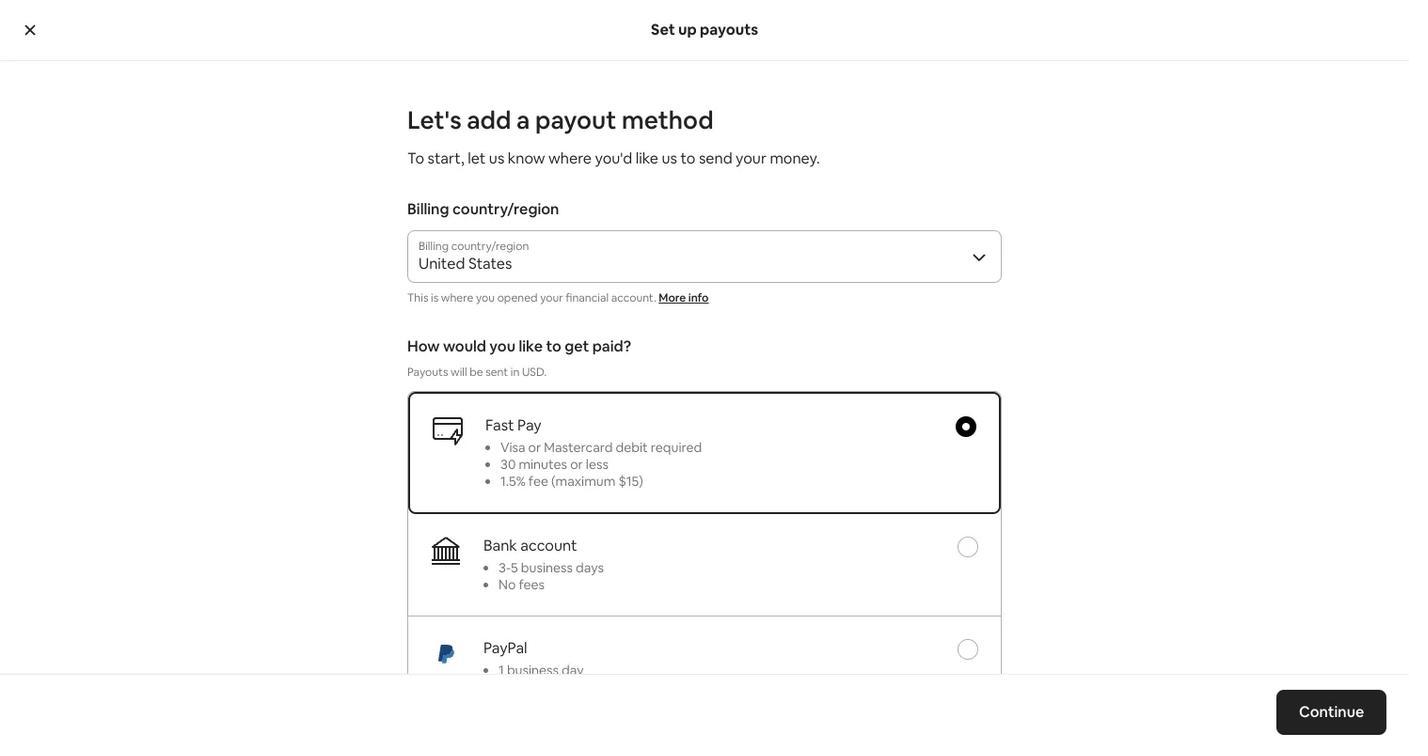 Task type: vqa. For each thing, say whether or not it's contained in the screenshot.
'fee'
yes



Task type: locate. For each thing, give the bounding box(es) containing it.
payouts
[[700, 19, 758, 39]]

1 horizontal spatial where
[[549, 149, 592, 168]]

info
[[689, 291, 709, 306]]

or
[[528, 440, 541, 457], [570, 457, 583, 474]]

business right 1
[[507, 663, 559, 680]]

to
[[681, 149, 696, 168], [546, 337, 562, 357]]

be
[[470, 365, 483, 381]]

or left less
[[570, 457, 583, 474]]

1 vertical spatial to
[[546, 337, 562, 357]]

1 horizontal spatial to
[[681, 149, 696, 168]]

your right the send
[[736, 149, 767, 168]]

30
[[501, 457, 516, 474]]

you
[[476, 291, 495, 306], [490, 337, 516, 357]]

or right visa
[[528, 440, 541, 457]]

0 vertical spatial you
[[476, 291, 495, 306]]

1 horizontal spatial us
[[662, 149, 677, 168]]

your right opened
[[540, 291, 563, 306]]

country/region
[[453, 199, 559, 219]]

bank
[[484, 537, 517, 556]]

like up usd.
[[519, 337, 543, 357]]

0 vertical spatial your
[[736, 149, 767, 168]]

0 vertical spatial business
[[521, 560, 573, 577]]

1 vertical spatial you
[[490, 337, 516, 357]]

you up sent
[[490, 337, 516, 357]]

to up usd.
[[546, 337, 562, 357]]

PayPal radio
[[958, 640, 979, 661]]

1 horizontal spatial your
[[736, 149, 767, 168]]

set
[[651, 19, 675, 39]]

0 horizontal spatial your
[[540, 291, 563, 306]]

1 vertical spatial where
[[441, 291, 474, 306]]

how would you like to get paid? payouts will be sent in usd.
[[407, 337, 631, 381]]

1 vertical spatial like
[[519, 337, 543, 357]]

2 us from the left
[[662, 149, 677, 168]]

your
[[736, 149, 767, 168], [540, 291, 563, 306]]

is
[[431, 291, 439, 306]]

0 horizontal spatial or
[[528, 440, 541, 457]]

where right is
[[441, 291, 474, 306]]

you left opened
[[476, 291, 495, 306]]

this is where you opened your financial account. more info
[[407, 291, 709, 306]]

like
[[636, 149, 659, 168], [519, 337, 543, 357]]

us right let
[[489, 149, 505, 168]]

let
[[468, 149, 486, 168]]

1 vertical spatial business
[[507, 663, 559, 680]]

day
[[562, 663, 584, 680]]

None radio
[[956, 417, 977, 438], [958, 538, 979, 558], [956, 417, 977, 438], [958, 538, 979, 558]]

business
[[521, 560, 573, 577], [507, 663, 559, 680]]

3-
[[499, 560, 511, 577]]

start,
[[428, 149, 465, 168]]

to inside how would you like to get paid? payouts will be sent in usd.
[[546, 337, 562, 357]]

to left the send
[[681, 149, 696, 168]]

add
[[467, 104, 511, 136]]

more
[[659, 291, 686, 306]]

0 vertical spatial where
[[549, 149, 592, 168]]

like right you'd
[[636, 149, 659, 168]]

1
[[499, 663, 504, 680]]

$15)
[[619, 474, 643, 491]]

us left the send
[[662, 149, 677, 168]]

0 horizontal spatial to
[[546, 337, 562, 357]]

get paid?
[[565, 337, 631, 357]]

money.
[[770, 149, 820, 168]]

less
[[586, 457, 609, 474]]

business down account
[[521, 560, 573, 577]]

a
[[517, 104, 530, 136]]

0 horizontal spatial us
[[489, 149, 505, 168]]

1 horizontal spatial like
[[636, 149, 659, 168]]

us
[[489, 149, 505, 168], [662, 149, 677, 168]]

0 horizontal spatial like
[[519, 337, 543, 357]]

fast pay visa or mastercard debit required 30 minutes or less 1.5% fee (maximum $15)
[[486, 416, 702, 491]]

more info button
[[659, 291, 709, 306]]

where down let's add a payout method
[[549, 149, 592, 168]]

fees
[[519, 577, 545, 594]]

days
[[576, 560, 604, 577]]

1 horizontal spatial or
[[570, 457, 583, 474]]

where
[[549, 149, 592, 168], [441, 291, 474, 306]]

continue button
[[1276, 690, 1387, 735]]



Task type: describe. For each thing, give the bounding box(es) containing it.
how
[[407, 337, 440, 357]]

financial
[[566, 291, 609, 306]]

mastercard
[[544, 440, 613, 457]]

0 vertical spatial like
[[636, 149, 659, 168]]

payout method
[[535, 104, 714, 136]]

would
[[443, 337, 486, 357]]

account.
[[611, 291, 656, 306]]

billing
[[407, 199, 449, 219]]

bank account 3-5 business days no fees
[[484, 537, 604, 594]]

payouts
[[407, 365, 448, 381]]

fast
[[486, 416, 514, 436]]

this
[[407, 291, 429, 306]]

debit
[[616, 440, 648, 457]]

sent
[[486, 365, 508, 381]]

to
[[407, 149, 424, 168]]

usd.
[[522, 365, 547, 381]]

to start, let us know where you'd like us to send your money.
[[407, 149, 820, 168]]

you inside how would you like to get paid? payouts will be sent in usd.
[[490, 337, 516, 357]]

billing country/region
[[407, 199, 559, 219]]

1 vertical spatial your
[[540, 291, 563, 306]]

let's
[[407, 104, 462, 136]]

send
[[699, 149, 733, 168]]

(maximum
[[551, 474, 616, 491]]

paypal 1 business day
[[484, 639, 584, 680]]

0 vertical spatial to
[[681, 149, 696, 168]]

continue
[[1299, 702, 1364, 722]]

fee
[[529, 474, 549, 491]]

5
[[511, 560, 518, 577]]

paypal
[[484, 639, 527, 659]]

know
[[508, 149, 545, 168]]

like inside how would you like to get paid? payouts will be sent in usd.
[[519, 337, 543, 357]]

pay
[[518, 416, 542, 436]]

minutes
[[519, 457, 567, 474]]

let's add a payout method
[[407, 104, 714, 136]]

close image
[[23, 23, 38, 38]]

no
[[499, 577, 516, 594]]

you'd
[[595, 149, 632, 168]]

in
[[511, 365, 520, 381]]

1 us from the left
[[489, 149, 505, 168]]

required
[[651, 440, 702, 457]]

business inside paypal 1 business day
[[507, 663, 559, 680]]

visa
[[501, 440, 526, 457]]

business inside the "bank account 3-5 business days no fees"
[[521, 560, 573, 577]]

will
[[451, 365, 467, 381]]

opened
[[497, 291, 538, 306]]

1.5%
[[501, 474, 526, 491]]

0 horizontal spatial where
[[441, 291, 474, 306]]

account
[[521, 537, 577, 556]]

set up payouts
[[651, 19, 758, 39]]

up
[[678, 19, 697, 39]]



